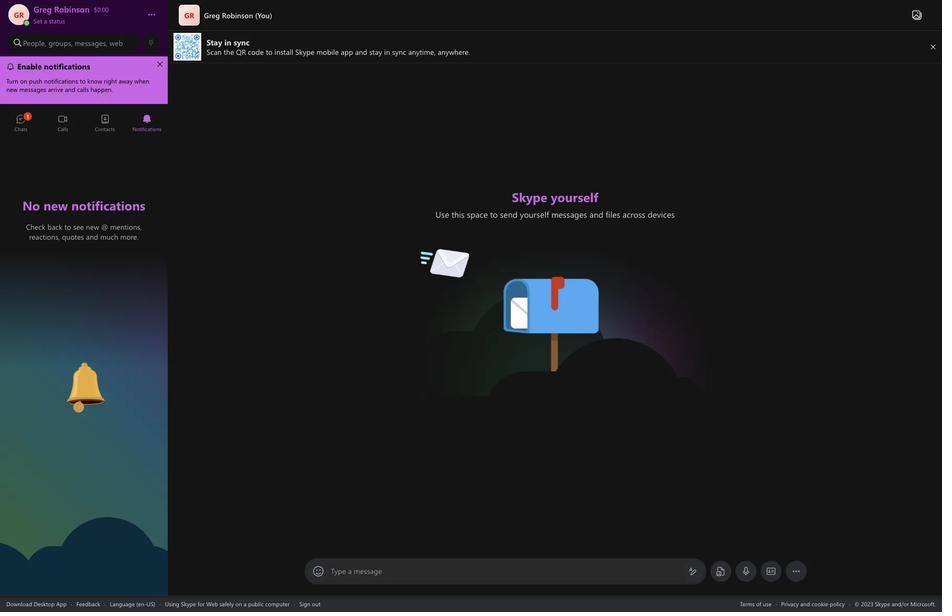 Task type: vqa. For each thing, say whether or not it's contained in the screenshot.
the 'message'
yes



Task type: describe. For each thing, give the bounding box(es) containing it.
feedback link
[[76, 601, 100, 608]]

download
[[6, 601, 32, 608]]

cookie
[[812, 601, 828, 608]]

for
[[198, 601, 205, 608]]

set a status
[[33, 17, 65, 25]]

safely
[[220, 601, 234, 608]]

terms
[[740, 601, 755, 608]]

type a message
[[331, 567, 382, 577]]

a for status
[[44, 17, 47, 25]]

privacy and cookie policy link
[[781, 601, 845, 608]]

set a status button
[[33, 15, 137, 25]]

public
[[248, 601, 264, 608]]

app
[[56, 601, 67, 608]]

using skype for web safely on a public computer link
[[165, 601, 290, 608]]

language
[[110, 601, 135, 608]]

desktop
[[34, 601, 55, 608]]

using
[[165, 601, 179, 608]]

sign out link
[[299, 601, 321, 608]]

on
[[236, 601, 242, 608]]

groups,
[[48, 38, 73, 48]]

(en-
[[136, 601, 147, 608]]

skype
[[181, 601, 196, 608]]

sign
[[299, 601, 311, 608]]

language (en-us)
[[110, 601, 155, 608]]

download desktop app link
[[6, 601, 67, 608]]

policy
[[830, 601, 845, 608]]

type
[[331, 567, 346, 577]]



Task type: locate. For each thing, give the bounding box(es) containing it.
message
[[354, 567, 382, 577]]

a
[[44, 17, 47, 25], [348, 567, 352, 577], [244, 601, 247, 608]]

feedback
[[76, 601, 100, 608]]

tab list
[[0, 110, 168, 139]]

status
[[49, 17, 65, 25]]

a inside button
[[44, 17, 47, 25]]

a right type
[[348, 567, 352, 577]]

2 horizontal spatial a
[[348, 567, 352, 577]]

0 horizontal spatial a
[[44, 17, 47, 25]]

web
[[110, 38, 123, 48]]

and
[[801, 601, 810, 608]]

terms of use link
[[740, 601, 772, 608]]

2 vertical spatial a
[[244, 601, 247, 608]]

out
[[312, 601, 321, 608]]

terms of use
[[740, 601, 772, 608]]

using skype for web safely on a public computer
[[165, 601, 290, 608]]

computer
[[265, 601, 290, 608]]

privacy and cookie policy
[[781, 601, 845, 608]]

Type a message text field
[[332, 567, 680, 578]]

0 vertical spatial a
[[44, 17, 47, 25]]

messages,
[[75, 38, 108, 48]]

people,
[[23, 38, 46, 48]]

a for message
[[348, 567, 352, 577]]

bell
[[53, 358, 66, 369]]

use
[[763, 601, 772, 608]]

a right the set
[[44, 17, 47, 25]]

people, groups, messages, web button
[[8, 33, 139, 52]]

a right on
[[244, 601, 247, 608]]

privacy
[[781, 601, 799, 608]]

set
[[33, 17, 42, 25]]

us)
[[147, 601, 155, 608]]

web
[[206, 601, 218, 608]]

language (en-us) link
[[110, 601, 155, 608]]

sign out
[[299, 601, 321, 608]]

download desktop app
[[6, 601, 67, 608]]

of
[[756, 601, 762, 608]]

1 vertical spatial a
[[348, 567, 352, 577]]

people, groups, messages, web
[[23, 38, 123, 48]]

1 horizontal spatial a
[[244, 601, 247, 608]]



